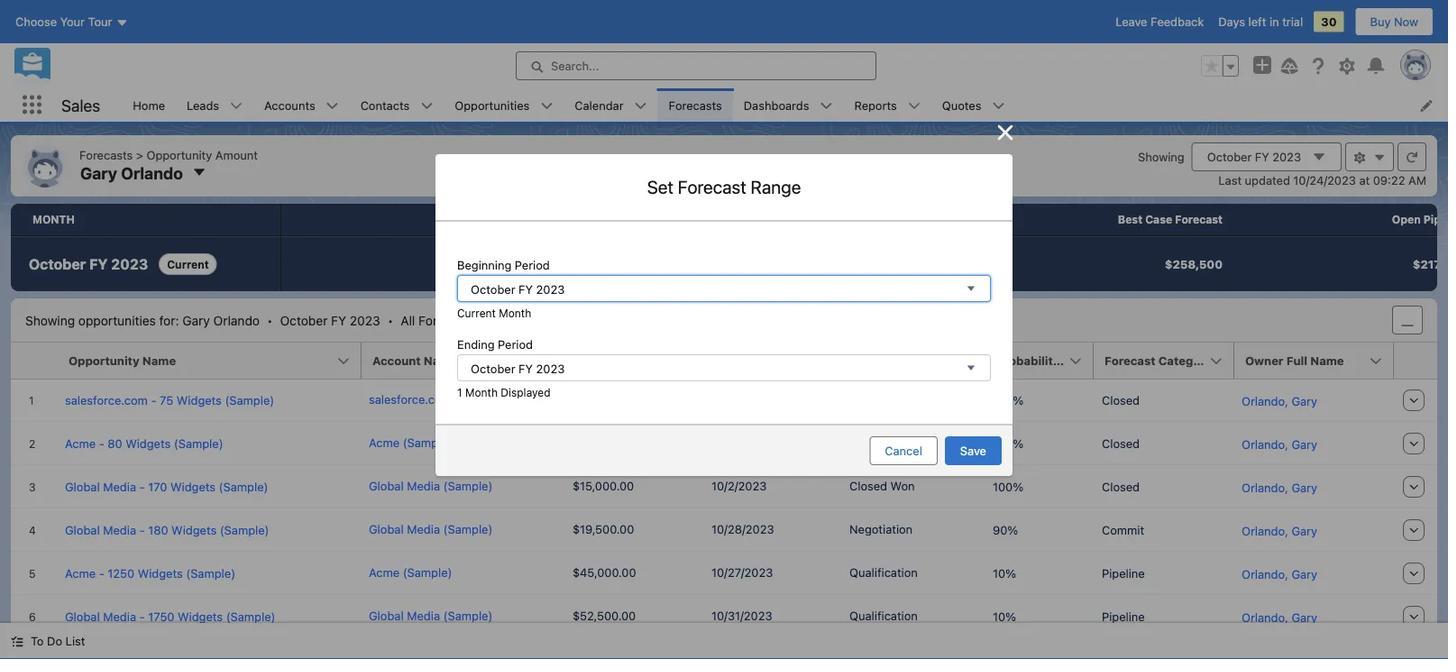 Task type: locate. For each thing, give the bounding box(es) containing it.
days
[[1219, 15, 1245, 28]]

10/2/2023
[[712, 479, 767, 492]]

1 vertical spatial 100%
[[993, 437, 1024, 450]]

0 horizontal spatial month
[[465, 386, 498, 399]]

forecast category cell
[[1094, 343, 1235, 380]]

name down for:
[[142, 354, 176, 367]]

1 name from the left
[[142, 354, 176, 367]]

showing up case on the right
[[1138, 150, 1185, 163]]

cell
[[565, 379, 703, 422], [703, 379, 841, 422], [841, 379, 986, 422], [565, 422, 703, 465], [703, 422, 841, 465]]

1 vertical spatial month
[[465, 386, 498, 399]]

date
[[750, 354, 777, 367]]

forecasts inside list
[[669, 98, 722, 112]]

2 vertical spatial october
[[280, 313, 328, 328]]

0 vertical spatial won
[[891, 436, 915, 449]]

category
[[1159, 354, 1213, 367]]

home
[[133, 98, 165, 112]]

at
[[1359, 173, 1370, 187]]

contacts list item
[[350, 88, 444, 122]]

period right - on the left of the page
[[515, 258, 550, 271]]

>
[[136, 148, 143, 162]]

best
[[1118, 213, 1143, 226]]

won down cancel on the bottom
[[891, 479, 915, 492]]

$258,500 down commit forecast
[[921, 257, 978, 271]]

0 horizontal spatial amount
[[215, 148, 258, 162]]

2 horizontal spatial 2023
[[1273, 150, 1301, 164]]

2 horizontal spatial name
[[1311, 354, 1344, 367]]

closed won down cancel on the bottom
[[850, 479, 915, 492]]

commit forecast
[[886, 213, 978, 226]]

current up for:
[[167, 258, 209, 271]]

2 horizontal spatial fy
[[1255, 150, 1269, 164]]

helping
[[649, 339, 689, 353]]

now
[[1394, 15, 1419, 28]]

1 vertical spatial fy
[[89, 256, 108, 273]]

1 vertical spatial qualification
[[850, 609, 918, 622]]

0 vertical spatial pipeline
[[1102, 567, 1145, 580]]

0 horizontal spatial showing
[[25, 313, 75, 328]]

• left all
[[388, 313, 393, 328]]

text default image up the last updated 10/24/2023 at 09:22 am
[[1312, 150, 1327, 164]]

amount cell
[[565, 343, 703, 380]]

name
[[142, 354, 176, 367], [424, 354, 457, 367], [1311, 354, 1344, 367]]

opportunities up the opportunity name at the left of the page
[[78, 313, 156, 328]]

amount down forecast,
[[575, 354, 621, 367]]

in
[[1270, 15, 1279, 28], [779, 321, 789, 335]]

opportunities
[[78, 313, 156, 328], [653, 321, 726, 335]]

1 horizontal spatial amount
[[575, 354, 621, 367]]

open
[[1392, 213, 1421, 226]]

1 horizontal spatial the
[[836, 286, 854, 300]]

$258,500 button down best
[[1015, 237, 1259, 291]]

1 vertical spatial october
[[29, 256, 86, 273]]

1 vertical spatial to
[[688, 286, 699, 300]]

0 horizontal spatial •
[[267, 313, 273, 328]]

0 horizontal spatial gary
[[80, 163, 117, 182]]

$217,0 button
[[1259, 237, 1448, 291]]

opportunity name cell
[[58, 343, 362, 380]]

2 • from the left
[[388, 313, 393, 328]]

current up ending
[[457, 307, 496, 319]]

0 horizontal spatial your
[[762, 339, 786, 353]]

0 horizontal spatial october fy 2023
[[29, 256, 148, 273]]

1 • from the left
[[267, 313, 273, 328]]

reports list item
[[844, 88, 931, 122]]

1 qualification from the top
[[850, 565, 918, 579]]

in right included
[[779, 321, 789, 335]]

name right full
[[1311, 354, 1344, 367]]

100% up 90%
[[993, 480, 1024, 494]]

cell up cancel button
[[841, 379, 986, 422]]

text default image
[[1312, 150, 1327, 164], [1354, 152, 1366, 164], [11, 635, 23, 648]]

0 vertical spatial commit
[[886, 213, 928, 226]]

leads list item
[[176, 88, 253, 122]]

search... button
[[516, 51, 877, 80]]

0 vertical spatial closed won
[[850, 436, 915, 449]]

opportunities list item
[[444, 88, 564, 122]]

leave feedback link
[[1116, 15, 1204, 28]]

1 vertical spatial forecasts
[[79, 148, 133, 162]]

your
[[792, 321, 816, 335], [762, 339, 786, 353]]

0 vertical spatial 10%
[[993, 567, 1016, 580]]

1 vertical spatial period
[[498, 337, 533, 351]]

0 horizontal spatial fy
[[89, 256, 108, 273]]

the
[[836, 286, 854, 300], [632, 321, 650, 335]]

gary right for:
[[182, 313, 210, 328]]

showing for showing
[[1138, 150, 1185, 163]]

ending period
[[457, 337, 533, 351]]

0 vertical spatial fy
[[1255, 150, 1269, 164]]

october fy 2023
[[1207, 150, 1301, 164], [29, 256, 148, 273]]

current inside october fy 2023 "row"
[[167, 258, 209, 271]]

1 horizontal spatial your
[[792, 321, 816, 335]]

opportunity right >
[[147, 148, 212, 162]]

the down opportunity
[[632, 321, 650, 335]]

0 horizontal spatial $258,500
[[921, 257, 978, 271]]

2 $258,500 button from the left
[[1015, 237, 1259, 291]]

row number image
[[11, 343, 58, 379]]

gary inside button
[[80, 163, 117, 182]]

0 horizontal spatial forecasts
[[79, 148, 133, 162]]

1 horizontal spatial forecasts
[[669, 98, 722, 112]]

closed won down stage on the right bottom of page
[[850, 436, 915, 449]]

•
[[267, 313, 273, 328], [388, 313, 393, 328]]

inverse image
[[995, 122, 1016, 143]]

calendar
[[575, 98, 624, 112]]

showing up row number image
[[25, 313, 75, 328]]

1 horizontal spatial october fy 2023
[[1207, 150, 1301, 164]]

efficiently.
[[629, 357, 685, 370]]

0 horizontal spatial in
[[779, 321, 789, 335]]

1 vertical spatial 2023
[[111, 256, 148, 273]]

1 vertical spatial amount
[[575, 354, 621, 367]]

$258,500 for 1st $258,500 button from left
[[921, 257, 978, 271]]

1 horizontal spatial opportunities
[[653, 321, 726, 335]]

1 vertical spatial your
[[762, 339, 786, 353]]

0 horizontal spatial orlando
[[121, 163, 183, 182]]

period down categories on the top
[[498, 337, 533, 351]]

0 horizontal spatial 2023
[[111, 256, 148, 273]]

october fy 2023 inside button
[[1207, 150, 1301, 164]]

forecasts
[[669, 98, 722, 112], [79, 148, 133, 162]]

0 vertical spatial in
[[1270, 15, 1279, 28]]

easier
[[652, 286, 685, 300]]

$258,500 down best case forecast
[[1165, 257, 1223, 271]]

list
[[122, 88, 1448, 122]]

text default image left to
[[11, 635, 23, 648]]

0 vertical spatial 2023
[[1273, 150, 1301, 164]]

your up "forecast"
[[792, 321, 816, 335]]

read
[[702, 286, 727, 300]]

all
[[401, 313, 415, 328]]

more down 'navigate.'
[[763, 304, 791, 317]]

2 100% from the top
[[993, 437, 1024, 450]]

gary down sales
[[80, 163, 117, 182]]

10/24/2023
[[1294, 173, 1356, 187]]

days left in trial
[[1219, 15, 1303, 28]]

0 horizontal spatial opportunity
[[69, 354, 139, 367]]

feedback
[[1151, 15, 1204, 28]]

• up opportunity name 'button'
[[267, 313, 273, 328]]

1 vertical spatial gary
[[182, 313, 210, 328]]

about
[[598, 321, 629, 335]]

stage cell
[[841, 343, 986, 380]]

in right left
[[1270, 15, 1279, 28]]

1 horizontal spatial text default image
[[1312, 150, 1327, 164]]

0 horizontal spatial the
[[632, 321, 650, 335]]

$258,500 button
[[770, 237, 1015, 291], [1015, 237, 1259, 291]]

account name button
[[362, 343, 565, 379]]

1 horizontal spatial fy
[[331, 313, 346, 328]]

to down visual
[[688, 286, 699, 300]]

1 horizontal spatial in
[[1270, 15, 1279, 28]]

2 horizontal spatial october
[[1207, 150, 1252, 164]]

1 horizontal spatial showing
[[1138, 150, 1185, 163]]

only
[[709, 213, 734, 226]]

best case forecast
[[1118, 213, 1223, 226]]

pipeline
[[1102, 567, 1145, 580], [1102, 610, 1145, 624]]

1 horizontal spatial month
[[499, 307, 531, 319]]

0 horizontal spatial name
[[142, 354, 176, 367]]

gary
[[80, 163, 117, 182], [182, 313, 210, 328]]

1 horizontal spatial commit
[[1102, 523, 1144, 537]]

action cell
[[1394, 343, 1439, 380]]

0 horizontal spatial commit
[[886, 213, 928, 226]]

0 vertical spatial month
[[499, 307, 531, 319]]

group
[[1201, 55, 1239, 77]]

2 name from the left
[[424, 354, 457, 367]]

1 horizontal spatial name
[[424, 354, 457, 367]]

won
[[891, 436, 915, 449], [891, 479, 915, 492]]

closed only
[[669, 213, 734, 226]]

opportunities
[[455, 98, 530, 112]]

0 vertical spatial october fy 2023
[[1207, 150, 1301, 164]]

0 vertical spatial forecasts
[[669, 98, 722, 112]]

more
[[763, 304, 791, 317], [598, 357, 626, 370]]

0 vertical spatial showing
[[1138, 150, 1185, 163]]

1 vertical spatial opportunity
[[69, 354, 139, 367]]

leads
[[187, 98, 219, 112]]

period
[[515, 258, 550, 271], [498, 337, 533, 351]]

0 vertical spatial current
[[167, 258, 209, 271]]

october fy 2023 down month in the left of the page
[[29, 256, 148, 273]]

commit for commit forecast
[[886, 213, 928, 226]]

0 horizontal spatial october
[[29, 256, 86, 273]]

month for beginning
[[499, 307, 531, 319]]

1 horizontal spatial 2023
[[350, 313, 380, 328]]

opportunity
[[598, 304, 661, 317]]

action image
[[1394, 343, 1439, 379]]

probability
[[996, 354, 1060, 367]]

$15,000.00
[[573, 479, 634, 492]]

1 vertical spatial in
[[779, 321, 789, 335]]

month up ending period
[[499, 307, 531, 319]]

1 horizontal spatial more
[[763, 304, 791, 317]]

pipel
[[1424, 213, 1448, 226]]

1 vertical spatial won
[[891, 479, 915, 492]]

accounts list item
[[253, 88, 350, 122]]

name inside 'button'
[[142, 354, 176, 367]]

october fy 2023 inside "row"
[[29, 256, 148, 273]]

1 vertical spatial more
[[598, 357, 626, 370]]

won left save
[[891, 436, 915, 449]]

2 pipeline from the top
[[1102, 610, 1145, 624]]

3 name from the left
[[1311, 354, 1344, 367]]

name inside button
[[424, 354, 457, 367]]

100% down probability
[[993, 394, 1024, 407]]

month right 1
[[465, 386, 498, 399]]

1 vertical spatial commit
[[1102, 523, 1144, 537]]

0 vertical spatial opportunity
[[147, 148, 212, 162]]

(%)
[[1063, 354, 1085, 367]]

2 vertical spatial 100%
[[993, 480, 1024, 494]]

cell down date
[[703, 379, 841, 422]]

orlando up opportunity name 'button'
[[213, 313, 260, 328]]

1 vertical spatial pipeline
[[1102, 610, 1145, 624]]

0 vertical spatial your
[[792, 321, 816, 335]]

1 horizontal spatial $258,500
[[1165, 257, 1223, 271]]

orlando down >
[[121, 163, 183, 182]]

current for current
[[167, 258, 209, 271]]

amount inside button
[[575, 354, 621, 367]]

text default image left text default image on the right of the page
[[1354, 152, 1366, 164]]

forecast,
[[598, 339, 646, 353]]

10/27/2023
[[712, 565, 773, 579]]

1 vertical spatial october fy 2023
[[29, 256, 148, 273]]

opportunities up you
[[653, 321, 726, 335]]

1 vertical spatial closed won
[[850, 479, 915, 492]]

save
[[960, 444, 987, 458]]

2 $258,500 from the left
[[1165, 257, 1223, 271]]

grid
[[11, 343, 1439, 659]]

forecasts for forecasts > opportunity amount
[[79, 148, 133, 162]]

2 vertical spatial fy
[[331, 313, 346, 328]]

0 vertical spatial qualification
[[850, 565, 918, 579]]

1 horizontal spatial •
[[388, 313, 393, 328]]

owner
[[1245, 354, 1284, 367]]

to do list button
[[0, 623, 96, 659]]

1 vertical spatial current
[[457, 307, 496, 319]]

0 horizontal spatial current
[[167, 258, 209, 271]]

the right plus, on the top right
[[836, 286, 854, 300]]

90%
[[993, 523, 1018, 537]]

1 vertical spatial showing
[[25, 313, 75, 328]]

to
[[769, 269, 780, 282], [688, 286, 699, 300]]

fy inside button
[[1255, 150, 1269, 164]]

owner full name button
[[1235, 343, 1394, 379]]

dashboards link
[[733, 88, 820, 122]]

1 horizontal spatial current
[[457, 307, 496, 319]]

0 vertical spatial the
[[836, 286, 854, 300]]

100% right save
[[993, 437, 1024, 450]]

1 horizontal spatial to
[[769, 269, 780, 282]]

10%
[[993, 567, 1016, 580], [993, 610, 1016, 624]]

1 vertical spatial 10%
[[993, 610, 1016, 624]]

and
[[730, 286, 750, 300]]

probability (%)
[[996, 354, 1085, 367]]

commit inside grid
[[1102, 523, 1144, 537]]

forecast
[[789, 339, 834, 353]]

$258,500 for first $258,500 button from the right
[[1165, 257, 1223, 271]]

to up 'navigate.'
[[769, 269, 780, 282]]

showing
[[1138, 150, 1185, 163], [25, 313, 75, 328]]

amount down leads list item
[[215, 148, 258, 162]]

cell down 'efficiently.'
[[565, 379, 703, 422]]

october inside "row"
[[29, 256, 86, 273]]

opportunity right row number image
[[69, 354, 139, 367]]

october fy 2023 up updated
[[1207, 150, 1301, 164]]

0 vertical spatial orlando
[[121, 163, 183, 182]]

manage
[[716, 339, 759, 353]]

forecasts for forecasts
[[669, 98, 722, 112]]

commit
[[886, 213, 928, 226], [1102, 523, 1144, 537]]

0 vertical spatial more
[[763, 304, 791, 317]]

$258,500 button down commit forecast
[[770, 237, 1015, 291]]

full
[[1287, 354, 1308, 367]]

calendar list item
[[564, 88, 658, 122]]

1 $258,500 from the left
[[921, 257, 978, 271]]

accounts
[[264, 98, 315, 112]]

name up 1
[[424, 354, 457, 367]]

opportunities inside we made some visual changes to make forecasts easier to read and navigate. plus, the opportunity list provides even more details about the opportunities included in your forecast, helping you manage your forecast more efficiently.
[[653, 321, 726, 335]]

to
[[31, 634, 44, 648]]

0 horizontal spatial text default image
[[11, 635, 23, 648]]

status
[[25, 313, 536, 328]]

forecasts up "gary orlando"
[[79, 148, 133, 162]]

more down forecast,
[[598, 357, 626, 370]]

0 horizontal spatial to
[[688, 286, 699, 300]]

owner full name cell
[[1235, 343, 1394, 380]]

forecasts down search... "button"
[[669, 98, 722, 112]]

sales
[[61, 95, 100, 115]]

1
[[457, 386, 462, 399]]

1 horizontal spatial orlando
[[213, 313, 260, 328]]

1 horizontal spatial gary
[[182, 313, 210, 328]]

0 vertical spatial 100%
[[993, 394, 1024, 407]]

cell up "10/2/2023"
[[703, 422, 841, 465]]

month for ending
[[465, 386, 498, 399]]

your up date
[[762, 339, 786, 353]]



Task type: vqa. For each thing, say whether or not it's contained in the screenshot.
Action cell
yes



Task type: describe. For each thing, give the bounding box(es) containing it.
for:
[[159, 313, 179, 328]]

some
[[652, 269, 682, 282]]

1 horizontal spatial october
[[280, 313, 328, 328]]

navigate.
[[753, 286, 803, 300]]

trial
[[1283, 15, 1303, 28]]

opportunity inside 'button'
[[69, 354, 139, 367]]

1 won from the top
[[891, 436, 915, 449]]

in inside we made some visual changes to make forecasts easier to read and navigate. plus, the opportunity list provides even more details about the opportunities included in your forecast, helping you manage your forecast more efficiently.
[[779, 321, 789, 335]]

status containing showing opportunities for: gary orlando
[[25, 313, 536, 328]]

1 closed won from the top
[[850, 436, 915, 449]]

to do list
[[31, 634, 85, 648]]

stage
[[852, 354, 886, 367]]

text default image
[[1373, 152, 1386, 164]]

account
[[372, 354, 421, 367]]

visual
[[685, 269, 716, 282]]

set forecast range
[[647, 176, 801, 197]]

list
[[65, 634, 85, 648]]

cancel button
[[870, 436, 938, 465]]

close date cell
[[703, 343, 841, 380]]

2 horizontal spatial text default image
[[1354, 152, 1366, 164]]

probability (%) cell
[[986, 343, 1094, 380]]

close date button
[[703, 343, 841, 379]]

reports link
[[844, 88, 908, 122]]

home link
[[122, 88, 176, 122]]

period for ending period
[[498, 337, 533, 351]]

beginning period
[[457, 258, 550, 271]]

orlando inside button
[[121, 163, 183, 182]]

period for beginning period
[[515, 258, 550, 271]]

list containing home
[[122, 88, 1448, 122]]

search...
[[551, 59, 599, 73]]

set
[[647, 176, 674, 197]]

2023 inside button
[[1273, 150, 1301, 164]]

october fy 2023 button
[[1192, 142, 1342, 171]]

calendar link
[[564, 88, 634, 122]]

quota
[[471, 213, 504, 226]]

leave
[[1116, 15, 1148, 28]]

opportunities link
[[444, 88, 540, 122]]

account name cell
[[362, 343, 565, 380]]

list
[[665, 304, 681, 317]]

0 vertical spatial amount
[[215, 148, 258, 162]]

$139,000
[[678, 257, 734, 271]]

quotes list item
[[931, 88, 1016, 122]]

0 horizontal spatial more
[[598, 357, 626, 370]]

you
[[693, 339, 712, 353]]

0 vertical spatial to
[[769, 269, 780, 282]]

range
[[751, 176, 801, 197]]

left
[[1249, 15, 1266, 28]]

opportunity name button
[[58, 343, 362, 379]]

buy
[[1370, 15, 1391, 28]]

last
[[1219, 173, 1242, 187]]

month
[[32, 213, 75, 226]]

2 won from the top
[[891, 479, 915, 492]]

1 100% from the top
[[993, 394, 1024, 407]]

text default image inside the to do list button
[[11, 635, 23, 648]]

close date
[[714, 354, 777, 367]]

grid containing opportunity name
[[11, 343, 1439, 659]]

name for opportunity name
[[142, 354, 176, 367]]

1 vertical spatial orlando
[[213, 313, 260, 328]]

2023 inside "row"
[[111, 256, 148, 273]]

ending
[[457, 337, 495, 351]]

name for account name
[[424, 354, 457, 367]]

1 10% from the top
[[993, 567, 1016, 580]]

1 $258,500 button from the left
[[770, 237, 1015, 291]]

forecast category button
[[1094, 343, 1235, 379]]

cell up $15,000.00
[[565, 422, 703, 465]]

account name
[[372, 354, 457, 367]]

leads link
[[176, 88, 230, 122]]

buy now button
[[1355, 7, 1434, 36]]

last updated 10/24/2023 at 09:22 am
[[1219, 173, 1427, 187]]

1 horizontal spatial opportunity
[[147, 148, 212, 162]]

leave feedback
[[1116, 15, 1204, 28]]

stage button
[[841, 343, 986, 379]]

make
[[783, 269, 812, 282]]

2 vertical spatial 2023
[[350, 313, 380, 328]]

provides
[[684, 304, 731, 317]]

accounts link
[[253, 88, 326, 122]]

row number cell
[[11, 343, 58, 380]]

plus,
[[806, 286, 833, 300]]

forecast inside button
[[1105, 354, 1156, 367]]

changes
[[719, 269, 766, 282]]

included
[[729, 321, 776, 335]]

opportunity name
[[69, 354, 176, 367]]

october fy 2023 row
[[11, 236, 1448, 291]]

beginning
[[457, 258, 512, 271]]

showing for showing opportunities for: gary orlando • october fy 2023 • all forecast categories
[[25, 313, 75, 328]]

name inside button
[[1311, 354, 1344, 367]]

we
[[598, 269, 615, 282]]

case
[[1145, 213, 1172, 226]]

forecasts link
[[658, 88, 733, 122]]

quotes link
[[931, 88, 992, 122]]

contacts
[[360, 98, 410, 112]]

updated
[[1245, 173, 1290, 187]]

current for current month
[[457, 307, 496, 319]]

made
[[618, 269, 649, 282]]

-
[[498, 257, 504, 271]]

1 vertical spatial the
[[632, 321, 650, 335]]

displayed
[[501, 386, 551, 399]]

30
[[1321, 15, 1337, 28]]

$45,000.00
[[573, 565, 636, 579]]

quotes
[[942, 98, 982, 112]]

gary orlando
[[80, 163, 183, 182]]

$217,0
[[1413, 257, 1448, 271]]

dashboards list item
[[733, 88, 844, 122]]

october inside button
[[1207, 150, 1252, 164]]

owner full name
[[1245, 354, 1344, 367]]

3 100% from the top
[[993, 480, 1024, 494]]

showing opportunities for: gary orlando • october fy 2023 • all forecast categories
[[25, 313, 536, 328]]

2 qualification from the top
[[850, 609, 918, 622]]

contacts link
[[350, 88, 421, 122]]

negotiation
[[850, 522, 913, 536]]

09:22
[[1373, 173, 1405, 187]]

1 month displayed
[[457, 386, 551, 399]]

forecasts > opportunity amount
[[79, 148, 258, 162]]

$139,000 button
[[526, 237, 770, 291]]

0 horizontal spatial opportunities
[[78, 313, 156, 328]]

1 pipeline from the top
[[1102, 567, 1145, 580]]

close
[[714, 354, 747, 367]]

amount button
[[565, 343, 703, 379]]

fy inside "row"
[[89, 256, 108, 273]]

save button
[[945, 436, 1002, 465]]

commit for commit
[[1102, 523, 1144, 537]]

2 closed won from the top
[[850, 479, 915, 492]]

categories
[[472, 313, 536, 328]]

am
[[1409, 173, 1427, 187]]

probability (%) button
[[986, 343, 1094, 379]]

text default image inside the october fy 2023 button
[[1312, 150, 1327, 164]]

$52,500.00
[[573, 609, 636, 622]]

10/28/2023
[[712, 522, 774, 536]]

2 10% from the top
[[993, 610, 1016, 624]]



